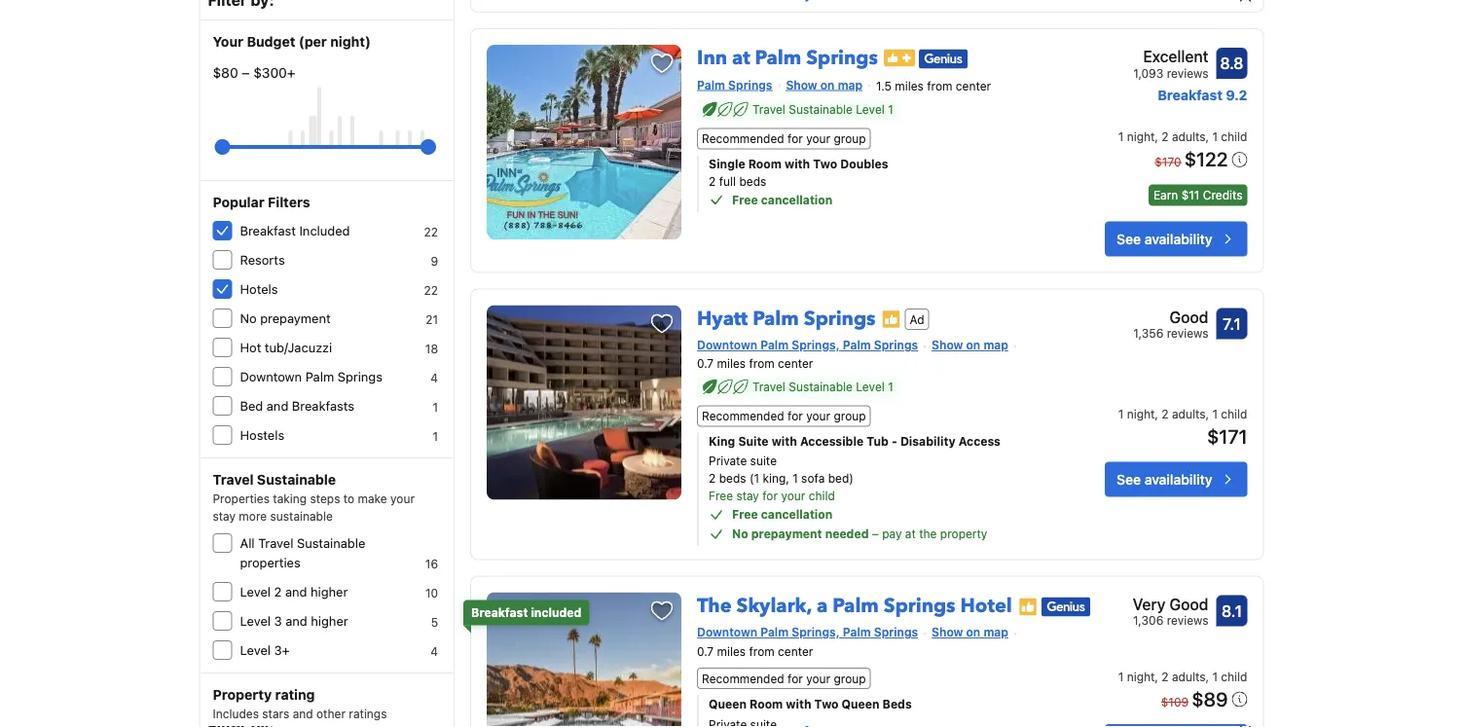 Task type: vqa. For each thing, say whether or not it's contained in the screenshot.
Excellent reviews
yes



Task type: locate. For each thing, give the bounding box(es) containing it.
night
[[1127, 130, 1155, 143], [1127, 408, 1155, 421], [1127, 670, 1155, 684]]

1 vertical spatial show on map
[[932, 338, 1009, 352]]

child
[[1221, 130, 1248, 143], [1221, 408, 1248, 421], [809, 490, 835, 503], [1221, 670, 1248, 684]]

excellent
[[1143, 47, 1209, 66]]

a
[[817, 593, 828, 620]]

breakfast left included on the bottom
[[471, 606, 528, 620]]

1 horizontal spatial queen
[[842, 697, 880, 711]]

travel sustainable level 1 for springs
[[753, 380, 894, 394]]

recommended for your group up queen room with two queen beds
[[702, 672, 866, 686]]

on down inn at palm springs
[[821, 78, 835, 92]]

2 vertical spatial breakfast
[[471, 606, 528, 620]]

prepayment
[[260, 311, 331, 326], [752, 527, 822, 541]]

1 group from the top
[[834, 132, 866, 145]]

0 vertical spatial prepayment
[[260, 311, 331, 326]]

other
[[316, 707, 346, 721]]

cancellation down single room with two doubles
[[761, 193, 833, 207]]

for down king,
[[763, 490, 778, 503]]

cancellation
[[761, 193, 833, 207], [761, 508, 833, 522]]

2 group from the top
[[834, 410, 866, 423]]

group up king suite with accessible tub - disability access
[[834, 410, 866, 423]]

1 vertical spatial from
[[749, 357, 775, 371]]

1 vertical spatial group
[[834, 410, 866, 423]]

room inside queen room with two queen beds link
[[750, 697, 783, 711]]

0 vertical spatial room
[[749, 157, 782, 171]]

on down hotel
[[967, 626, 981, 639]]

2 adults from the top
[[1172, 408, 1206, 421]]

inn at palm springs image
[[487, 45, 682, 240]]

1 vertical spatial 0.7
[[697, 645, 714, 658]]

single
[[709, 157, 746, 171]]

springs, down hyatt palm springs
[[792, 338, 840, 352]]

free inside private suite 2 beds (1 king, 1 sofa bed) free stay for your child
[[709, 490, 733, 503]]

downtown down hyatt
[[697, 338, 758, 352]]

0 vertical spatial show on map
[[786, 78, 863, 92]]

prepayment down private suite 2 beds (1 king, 1 sofa bed) free stay for your child
[[752, 527, 822, 541]]

2 vertical spatial with
[[786, 697, 812, 711]]

very
[[1133, 595, 1166, 614]]

2 cancellation from the top
[[761, 508, 833, 522]]

1 horizontal spatial prepayment
[[752, 527, 822, 541]]

travel sustainable level 1 up single room with two doubles
[[753, 103, 894, 116]]

0 vertical spatial see availability
[[1117, 231, 1213, 247]]

4 for level 3+
[[431, 645, 438, 658]]

springs down the skylark, a palm springs hotel
[[874, 626, 918, 639]]

2 inside 1 night , 2 adults , 1 child $171
[[1162, 408, 1169, 421]]

1 vertical spatial on
[[967, 338, 981, 352]]

0.7 miles from center down skylark,
[[697, 645, 813, 658]]

2 see from the top
[[1117, 471, 1141, 488]]

1 vertical spatial stay
[[213, 509, 236, 523]]

0 vertical spatial 4
[[431, 371, 438, 385]]

stay down 'properties'
[[213, 509, 236, 523]]

disability
[[901, 435, 956, 449]]

2 vertical spatial show
[[932, 626, 963, 639]]

8.1
[[1222, 602, 1243, 620]]

1 see availability from the top
[[1117, 231, 1213, 247]]

0 vertical spatial springs,
[[792, 338, 840, 352]]

reviews for excellent
[[1167, 66, 1209, 80]]

level down properties
[[240, 585, 271, 599]]

for for palm
[[788, 132, 803, 145]]

0 vertical spatial from
[[927, 79, 953, 93]]

1 vertical spatial center
[[778, 357, 813, 371]]

1 vertical spatial room
[[750, 697, 783, 711]]

1 free cancellation from the top
[[732, 193, 833, 207]]

1 vertical spatial adults
[[1172, 408, 1206, 421]]

0 vertical spatial two
[[813, 157, 838, 171]]

3 night from the top
[[1127, 670, 1155, 684]]

1 travel sustainable level 1 from the top
[[753, 103, 894, 116]]

downtown down the
[[697, 626, 758, 639]]

miles for inn at palm springs
[[895, 79, 924, 93]]

level left "3+"
[[240, 643, 271, 658]]

0 vertical spatial higher
[[311, 585, 348, 599]]

1 0.7 miles from center from the top
[[697, 357, 813, 371]]

make
[[358, 492, 387, 505]]

adults
[[1172, 130, 1206, 143], [1172, 408, 1206, 421], [1172, 670, 1206, 684]]

for up single room with two doubles
[[788, 132, 803, 145]]

two left doubles
[[813, 157, 838, 171]]

22 up 9
[[424, 225, 438, 239]]

and right the "3" at the left bottom
[[286, 614, 307, 629]]

0 vertical spatial center
[[956, 79, 991, 93]]

1 recommended from the top
[[702, 132, 785, 145]]

travel up 'properties'
[[213, 472, 254, 488]]

the
[[919, 527, 937, 541]]

recommended up queen room with two queen beds
[[702, 672, 785, 686]]

breakfast included
[[471, 606, 582, 620]]

2 up $109
[[1162, 670, 1169, 684]]

more
[[239, 509, 267, 523]]

2 vertical spatial miles
[[717, 645, 746, 658]]

beds
[[740, 175, 767, 188], [719, 472, 746, 486]]

1 vertical spatial no
[[732, 527, 749, 541]]

0 vertical spatial 0.7 miles from center
[[697, 357, 813, 371]]

2 recommended for your group from the top
[[702, 410, 866, 423]]

group for springs
[[834, 410, 866, 423]]

1 vertical spatial beds
[[719, 472, 746, 486]]

1 vertical spatial breakfast
[[240, 223, 296, 238]]

for up accessible
[[788, 410, 803, 423]]

center down skylark,
[[778, 645, 813, 658]]

2 vertical spatial downtown
[[697, 626, 758, 639]]

1 higher from the top
[[311, 585, 348, 599]]

palm
[[755, 45, 802, 72], [697, 78, 725, 92], [753, 305, 799, 332], [761, 338, 789, 352], [843, 338, 871, 352], [305, 370, 334, 384], [833, 593, 879, 620], [761, 626, 789, 639], [843, 626, 871, 639]]

show for hyatt palm springs
[[932, 338, 963, 352]]

breakfast for breakfast included
[[471, 606, 528, 620]]

0 vertical spatial downtown palm springs, palm springs
[[697, 338, 918, 352]]

1 queen from the left
[[709, 697, 747, 711]]

–
[[242, 65, 250, 81], [872, 527, 879, 541]]

with for palm
[[785, 157, 810, 171]]

2 horizontal spatial breakfast
[[1158, 87, 1223, 103]]

see availability for 1st see availability link from the top of the page
[[1117, 231, 1213, 247]]

2 vertical spatial recommended for your group
[[702, 672, 866, 686]]

no prepayment
[[240, 311, 331, 326]]

see availability link
[[1105, 221, 1248, 256], [1105, 462, 1248, 497]]

group for a
[[834, 672, 866, 686]]

for
[[788, 132, 803, 145], [788, 410, 803, 423], [763, 490, 778, 503], [788, 672, 803, 686]]

2 up $170
[[1162, 130, 1169, 143]]

child inside 1 night , 2 adults , 1 child $171
[[1221, 408, 1248, 421]]

2 vertical spatial on
[[967, 626, 981, 639]]

show on map down hotel
[[932, 626, 1009, 639]]

on for hyatt palm springs
[[967, 338, 981, 352]]

reviews inside excellent 1,093 reviews
[[1167, 66, 1209, 80]]

recommended for at
[[702, 132, 785, 145]]

1
[[888, 103, 894, 116], [1119, 130, 1124, 143], [1213, 130, 1218, 143], [888, 380, 894, 394], [433, 400, 438, 414], [1119, 408, 1124, 421], [1213, 408, 1218, 421], [433, 429, 438, 443], [793, 472, 798, 486], [1119, 670, 1124, 684], [1213, 670, 1218, 684]]

2 vertical spatial center
[[778, 645, 813, 658]]

2 springs, from the top
[[792, 626, 840, 639]]

3 adults from the top
[[1172, 670, 1206, 684]]

, down 1,356
[[1155, 408, 1159, 421]]

2 recommended from the top
[[702, 410, 785, 423]]

1 cancellation from the top
[[761, 193, 833, 207]]

0 horizontal spatial –
[[242, 65, 250, 81]]

steps
[[310, 492, 340, 505]]

from right '1.5'
[[927, 79, 953, 93]]

0 vertical spatial free cancellation
[[732, 193, 833, 207]]

see availability down 1 night , 2 adults , 1 child $171
[[1117, 471, 1213, 488]]

reviews down excellent
[[1167, 66, 1209, 80]]

travel sustainable level 1 up accessible
[[753, 380, 894, 394]]

at left the
[[905, 527, 916, 541]]

0 vertical spatial with
[[785, 157, 810, 171]]

1 vertical spatial travel sustainable level 1
[[753, 380, 894, 394]]

breakfast down excellent 1,093 reviews
[[1158, 87, 1223, 103]]

– right $80
[[242, 65, 250, 81]]

availability for second see availability link from the top of the page
[[1145, 471, 1213, 488]]

0 horizontal spatial prepayment
[[260, 311, 331, 326]]

good inside very good 1,306 reviews
[[1170, 595, 1209, 614]]

1 availability from the top
[[1145, 231, 1213, 247]]

1 horizontal spatial breakfast
[[471, 606, 528, 620]]

queen room with two queen beds
[[709, 697, 912, 711]]

2 down 1,356
[[1162, 408, 1169, 421]]

2 night from the top
[[1127, 408, 1155, 421]]

travel inside the all travel sustainable properties
[[258, 536, 293, 551]]

this property is part of our preferred partner program. it's committed to providing excellent service and good value. it'll pay us a higher commission if you make a booking. image for hyatt palm springs
[[882, 310, 901, 329]]

two
[[813, 157, 838, 171], [815, 697, 839, 711]]

hyatt
[[697, 305, 748, 332]]

2 vertical spatial adults
[[1172, 670, 1206, 684]]

1 springs, from the top
[[792, 338, 840, 352]]

0 vertical spatial travel sustainable level 1
[[753, 103, 894, 116]]

0 vertical spatial breakfast
[[1158, 87, 1223, 103]]

and inside property rating includes stars and other ratings
[[293, 707, 313, 721]]

your up single room with two doubles
[[806, 132, 831, 145]]

2 down private
[[709, 472, 716, 486]]

0 vertical spatial 22
[[424, 225, 438, 239]]

0 vertical spatial see availability link
[[1105, 221, 1248, 256]]

no for no prepayment
[[240, 311, 257, 326]]

0.7 down the
[[697, 645, 714, 658]]

0 horizontal spatial stay
[[213, 509, 236, 523]]

from for inn at palm springs
[[927, 79, 953, 93]]

reviews right 1,306
[[1167, 614, 1209, 628]]

0 vertical spatial show
[[786, 78, 818, 92]]

two left beds
[[815, 697, 839, 711]]

2 good from the top
[[1170, 595, 1209, 614]]

free down '(1'
[[732, 508, 758, 522]]

for up queen room with two queen beds
[[788, 672, 803, 686]]

good right very
[[1170, 595, 1209, 614]]

recommended for your group for springs
[[702, 410, 866, 423]]

includes
[[213, 707, 259, 721]]

reviews inside good 1,356 reviews
[[1167, 327, 1209, 340]]

1 vertical spatial springs,
[[792, 626, 840, 639]]

springs,
[[792, 338, 840, 352], [792, 626, 840, 639]]

1 0.7 from the top
[[697, 357, 714, 371]]

level for level 3 and higher
[[240, 614, 271, 629]]

1 vertical spatial at
[[905, 527, 916, 541]]

springs, for springs
[[792, 338, 840, 352]]

1 vertical spatial higher
[[311, 614, 348, 629]]

see for second see availability link from the top of the page
[[1117, 471, 1141, 488]]

0 vertical spatial downtown
[[697, 338, 758, 352]]

0 vertical spatial cancellation
[[761, 193, 833, 207]]

1 vertical spatial downtown
[[240, 370, 302, 384]]

0 horizontal spatial queen
[[709, 697, 747, 711]]

downtown palm springs, palm springs down a
[[697, 626, 918, 639]]

2 vertical spatial from
[[749, 645, 775, 658]]

miles for the skylark, a palm springs hotel
[[717, 645, 746, 658]]

3 group from the top
[[834, 672, 866, 686]]

2 reviews from the top
[[1167, 327, 1209, 340]]

1 vertical spatial map
[[984, 338, 1009, 352]]

higher for level 3 and higher
[[311, 614, 348, 629]]

miles right '1.5'
[[895, 79, 924, 93]]

sustainable up single room with two doubles
[[789, 103, 853, 116]]

1 night , 2 adults , 1 child up $109
[[1119, 670, 1248, 684]]

2 travel sustainable level 1 from the top
[[753, 380, 894, 394]]

0 vertical spatial recommended for your group
[[702, 132, 866, 145]]

1 vertical spatial 1 night , 2 adults , 1 child
[[1119, 670, 1248, 684]]

hyatt palm springs image
[[487, 305, 682, 500]]

center down hyatt palm springs
[[778, 357, 813, 371]]

miles down hyatt
[[717, 357, 746, 371]]

reviews for good
[[1167, 327, 1209, 340]]

1.5
[[876, 79, 892, 93]]

1 adults from the top
[[1172, 130, 1206, 143]]

1 vertical spatial cancellation
[[761, 508, 833, 522]]

1 night , 2 adults , 1 child for inn at palm springs
[[1119, 130, 1248, 143]]

3 recommended for your group from the top
[[702, 672, 866, 686]]

0 horizontal spatial breakfast
[[240, 223, 296, 238]]

the skylark, a palm springs hotel
[[697, 593, 1013, 620]]

1 vertical spatial see availability
[[1117, 471, 1213, 488]]

$80
[[213, 65, 238, 81]]

show for inn at palm springs
[[786, 78, 818, 92]]

availability down the $11
[[1145, 231, 1213, 247]]

availability down 1 night , 2 adults , 1 child $171
[[1145, 471, 1213, 488]]

, up $170
[[1155, 130, 1159, 143]]

1 vertical spatial see availability link
[[1105, 462, 1248, 497]]

from down hyatt palm springs
[[749, 357, 775, 371]]

miles
[[895, 79, 924, 93], [717, 357, 746, 371], [717, 645, 746, 658]]

2 4 from the top
[[431, 645, 438, 658]]

travel up properties
[[258, 536, 293, 551]]

child up $171
[[1221, 408, 1248, 421]]

earn
[[1154, 188, 1179, 202]]

free cancellation down single room with two doubles
[[732, 193, 833, 207]]

adults up $109
[[1172, 670, 1206, 684]]

higher up level 3 and higher
[[311, 585, 348, 599]]

1 vertical spatial show
[[932, 338, 963, 352]]

good left 7.1
[[1170, 308, 1209, 326]]

2 22 from the top
[[424, 283, 438, 297]]

1 reviews from the top
[[1167, 66, 1209, 80]]

2 vertical spatial night
[[1127, 670, 1155, 684]]

very good 1,306 reviews
[[1133, 595, 1209, 628]]

0 vertical spatial stay
[[737, 490, 759, 503]]

with for springs
[[772, 435, 797, 449]]

adults down good 1,356 reviews
[[1172, 408, 1206, 421]]

0 vertical spatial map
[[838, 78, 863, 92]]

no for no prepayment needed – pay at the property
[[732, 527, 749, 541]]

3 recommended from the top
[[702, 672, 785, 686]]

2 vertical spatial show on map
[[932, 626, 1009, 639]]

miles down the
[[717, 645, 746, 658]]

night down 1,306
[[1127, 670, 1155, 684]]

0 vertical spatial on
[[821, 78, 835, 92]]

1 recommended for your group from the top
[[702, 132, 866, 145]]

recommended for your group up suite
[[702, 410, 866, 423]]

0 vertical spatial night
[[1127, 130, 1155, 143]]

downtown
[[697, 338, 758, 352], [240, 370, 302, 384], [697, 626, 758, 639]]

room inside single room with two doubles link
[[749, 157, 782, 171]]

2 vertical spatial map
[[984, 626, 1009, 639]]

center for the skylark, a palm springs hotel
[[778, 645, 813, 658]]

10
[[425, 586, 438, 600]]

this property is part of our preferred partner program. it's committed to providing excellent service and good value. it'll pay us a higher commission if you make a booking. image
[[882, 310, 901, 329]]

1 vertical spatial good
[[1170, 595, 1209, 614]]

2 see availability from the top
[[1117, 471, 1213, 488]]

travel
[[753, 103, 786, 116], [753, 380, 786, 394], [213, 472, 254, 488], [258, 536, 293, 551]]

stay inside travel sustainable properties taking steps to make your stay more sustainable
[[213, 509, 236, 523]]

see for 1st see availability link from the top of the page
[[1117, 231, 1141, 247]]

single room with two doubles link
[[709, 155, 1038, 173]]

1 vertical spatial 4
[[431, 645, 438, 658]]

ad
[[910, 313, 925, 326]]

your right make
[[391, 492, 415, 505]]

free cancellation
[[732, 193, 833, 207], [732, 508, 833, 522]]

cancellation down private suite 2 beds (1 king, 1 sofa bed) free stay for your child
[[761, 508, 833, 522]]

1 vertical spatial reviews
[[1167, 327, 1209, 340]]

show on map up access
[[932, 338, 1009, 352]]

no
[[240, 311, 257, 326], [732, 527, 749, 541]]

access
[[959, 435, 1001, 449]]

see
[[1117, 231, 1141, 247], [1117, 471, 1141, 488]]

– left pay
[[872, 527, 879, 541]]

3+
[[274, 643, 290, 658]]

the skylark, a palm springs hotel image
[[487, 593, 682, 727]]

0 vertical spatial see
[[1117, 231, 1141, 247]]

2 downtown palm springs, palm springs from the top
[[697, 626, 918, 639]]

2 0.7 miles from center from the top
[[697, 645, 813, 658]]

higher down level 2 and higher
[[311, 614, 348, 629]]

4 for downtown palm springs
[[431, 371, 438, 385]]

4 down 18
[[431, 371, 438, 385]]

0 vertical spatial group
[[834, 132, 866, 145]]

1,093
[[1134, 66, 1164, 80]]

full
[[719, 175, 736, 188]]

1 night , 2 adults , 1 child
[[1119, 130, 1248, 143], [1119, 670, 1248, 684]]

2 availability from the top
[[1145, 471, 1213, 488]]

1 vertical spatial –
[[872, 527, 879, 541]]

your budget (per night)
[[213, 34, 371, 50]]

suite
[[738, 435, 769, 449]]

1 night , 2 adults , 1 child for the skylark, a palm springs hotel
[[1119, 670, 1248, 684]]

show on map
[[786, 78, 863, 92], [932, 338, 1009, 352], [932, 626, 1009, 639]]

prepayment for no prepayment
[[260, 311, 331, 326]]

2 vertical spatial reviews
[[1167, 614, 1209, 628]]

free
[[732, 193, 758, 207], [709, 490, 733, 503], [732, 508, 758, 522]]

1 vertical spatial free cancellation
[[732, 508, 833, 522]]

0.7 miles from center for palm
[[697, 357, 813, 371]]

3 reviews from the top
[[1167, 614, 1209, 628]]

0 horizontal spatial no
[[240, 311, 257, 326]]

2 vertical spatial recommended
[[702, 672, 785, 686]]

private
[[709, 454, 747, 468]]

with
[[785, 157, 810, 171], [772, 435, 797, 449], [786, 697, 812, 711]]

no up hot
[[240, 311, 257, 326]]

free cancellation down private suite 2 beds (1 king, 1 sofa bed) free stay for your child
[[732, 508, 833, 522]]

room
[[749, 157, 782, 171], [750, 697, 783, 711]]

1 horizontal spatial stay
[[737, 490, 759, 503]]

beds down private
[[719, 472, 746, 486]]

0 vertical spatial 1 night , 2 adults , 1 child
[[1119, 130, 1248, 143]]

genius discounts available at this property. image
[[919, 49, 968, 69], [919, 49, 968, 69], [1042, 597, 1090, 617], [1042, 597, 1090, 617]]

1 4 from the top
[[431, 371, 438, 385]]

sustainable down sustainable
[[297, 536, 365, 551]]

0 vertical spatial adults
[[1172, 130, 1206, 143]]

palm inside hyatt palm springs link
[[753, 305, 799, 332]]

0.7 miles from center down hyatt palm springs
[[697, 357, 813, 371]]

1 downtown palm springs, palm springs from the top
[[697, 338, 918, 352]]

1 1 night , 2 adults , 1 child from the top
[[1119, 130, 1248, 143]]

4 down 5
[[431, 645, 438, 658]]

all travel sustainable properties
[[240, 536, 365, 570]]

downtown palm springs, palm springs
[[697, 338, 918, 352], [697, 626, 918, 639]]

show on map for inn at palm springs
[[786, 78, 863, 92]]

, up $171
[[1206, 408, 1209, 421]]

adults up $122
[[1172, 130, 1206, 143]]

level 3 and higher
[[240, 614, 348, 629]]

credits
[[1203, 188, 1243, 202]]

prepayment up tub/jacuzzi
[[260, 311, 331, 326]]

suite
[[750, 454, 777, 468]]

free down 2 full beds
[[732, 193, 758, 207]]

1 good from the top
[[1170, 308, 1209, 326]]

room for at
[[749, 157, 782, 171]]

good 1,356 reviews
[[1134, 308, 1209, 340]]

show
[[786, 78, 818, 92], [932, 338, 963, 352], [932, 626, 963, 639]]

breakfast
[[1158, 87, 1223, 103], [240, 223, 296, 238], [471, 606, 528, 620]]

0 vertical spatial recommended
[[702, 132, 785, 145]]

your
[[806, 132, 831, 145], [806, 410, 831, 423], [781, 490, 806, 503], [391, 492, 415, 505], [806, 672, 831, 686]]

your up queen room with two queen beds
[[806, 672, 831, 686]]

beds inside private suite 2 beds (1 king, 1 sofa bed) free stay for your child
[[719, 472, 746, 486]]

from down skylark,
[[749, 645, 775, 658]]

this property is part of our preferred partner program. it's committed to providing excellent service and good value. it'll pay us a higher commission if you make a booking. image
[[882, 310, 901, 329], [1018, 597, 1038, 617], [1018, 597, 1038, 617]]

property
[[213, 687, 272, 703]]

1 night from the top
[[1127, 130, 1155, 143]]

2 inside private suite 2 beds (1 king, 1 sofa bed) free stay for your child
[[709, 472, 716, 486]]

0 vertical spatial availability
[[1145, 231, 1213, 247]]

map
[[838, 78, 863, 92], [984, 338, 1009, 352], [984, 626, 1009, 639]]

2 vertical spatial group
[[834, 672, 866, 686]]

0 vertical spatial no
[[240, 311, 257, 326]]

travel sustainable level 1
[[753, 103, 894, 116], [753, 380, 894, 394]]

1 vertical spatial recommended
[[702, 410, 785, 423]]

no down private suite 2 beds (1 king, 1 sofa bed) free stay for your child
[[732, 527, 749, 541]]

22 for breakfast included
[[424, 225, 438, 239]]

0 horizontal spatial at
[[732, 45, 750, 72]]

higher for level 2 and higher
[[311, 585, 348, 599]]

2 vertical spatial free
[[732, 508, 758, 522]]

free down private
[[709, 490, 733, 503]]

at up 'palm springs'
[[732, 45, 750, 72]]

1 vertical spatial 0.7 miles from center
[[697, 645, 813, 658]]

see availability link down earn at the right top of page
[[1105, 221, 1248, 256]]

1 vertical spatial night
[[1127, 408, 1155, 421]]

2 1 night , 2 adults , 1 child from the top
[[1119, 670, 1248, 684]]

on
[[821, 78, 835, 92], [967, 338, 981, 352], [967, 626, 981, 639]]

and down the rating
[[293, 707, 313, 721]]

downtown for hyatt
[[697, 338, 758, 352]]

1 vertical spatial prepayment
[[752, 527, 822, 541]]

this property is part of our preferred plus program. it's committed to providing outstanding service and excellent value. it'll pay us a higher commission if you make a booking. image
[[884, 49, 915, 67], [884, 49, 915, 67]]

1 horizontal spatial no
[[732, 527, 749, 541]]

2 0.7 from the top
[[697, 645, 714, 658]]

1 night , 2 adults , 1 child $171
[[1119, 408, 1248, 448]]

1 22 from the top
[[424, 225, 438, 239]]

king,
[[763, 472, 790, 486]]

1 vertical spatial miles
[[717, 357, 746, 371]]

reviews right 1,356
[[1167, 327, 1209, 340]]

group up doubles
[[834, 132, 866, 145]]

1 vertical spatial see
[[1117, 471, 1141, 488]]

group
[[223, 131, 429, 163]]

level for level 2 and higher
[[240, 585, 271, 599]]

1 see from the top
[[1117, 231, 1141, 247]]

see availability link down 1 night , 2 adults , 1 child $171
[[1105, 462, 1248, 497]]

adults inside 1 night , 2 adults , 1 child $171
[[1172, 408, 1206, 421]]

0.7
[[697, 357, 714, 371], [697, 645, 714, 658]]

springs left hotel
[[884, 593, 956, 620]]

your down king,
[[781, 490, 806, 503]]

filters
[[268, 194, 310, 210]]

2 higher from the top
[[311, 614, 348, 629]]

property
[[940, 527, 988, 541]]



Task type: describe. For each thing, give the bounding box(es) containing it.
2 see availability link from the top
[[1105, 462, 1248, 497]]

map for the skylark, a palm springs hotel
[[984, 626, 1009, 639]]

travel up suite
[[753, 380, 786, 394]]

pay
[[882, 527, 902, 541]]

tub/jacuzzi
[[265, 340, 332, 355]]

1,356
[[1134, 327, 1164, 340]]

scored 8.8 element
[[1217, 48, 1248, 79]]

inn at palm springs
[[697, 45, 878, 72]]

sustainable inside travel sustainable properties taking steps to make your stay more sustainable
[[257, 472, 336, 488]]

level up king suite with accessible tub - disability access link
[[856, 380, 885, 394]]

21
[[426, 313, 438, 326]]

your for springs
[[806, 410, 831, 423]]

$89
[[1192, 688, 1228, 710]]

center for inn at palm springs
[[956, 79, 991, 93]]

to
[[344, 492, 355, 505]]

hostels
[[240, 428, 285, 443]]

hotel
[[961, 593, 1013, 620]]

recommended for your group for palm
[[702, 132, 866, 145]]

, down 1,306
[[1155, 670, 1159, 684]]

downtown for the
[[697, 626, 758, 639]]

child up $89
[[1221, 670, 1248, 684]]

0 vertical spatial –
[[242, 65, 250, 81]]

adults for inn at palm springs
[[1172, 130, 1206, 143]]

popular filters
[[213, 194, 310, 210]]

this property is part of our preferred partner program. it's committed to providing excellent service and good value. it'll pay us a higher commission if you make a booking. image for the skylark, a palm springs hotel
[[1018, 597, 1038, 617]]

hotels
[[240, 282, 278, 297]]

on for the skylark, a palm springs hotel
[[967, 626, 981, 639]]

your inside travel sustainable properties taking steps to make your stay more sustainable
[[391, 492, 415, 505]]

room for skylark,
[[750, 697, 783, 711]]

breakfasts
[[292, 399, 354, 413]]

2 left "full"
[[709, 175, 716, 188]]

inn at palm springs link
[[697, 37, 878, 72]]

and right "bed"
[[267, 399, 289, 413]]

bed and breakfasts
[[240, 399, 354, 413]]

2 free cancellation from the top
[[732, 508, 833, 522]]

recommended for skylark,
[[702, 672, 785, 686]]

5
[[431, 615, 438, 629]]

all
[[240, 536, 255, 551]]

night for the skylark, a palm springs hotel
[[1127, 670, 1155, 684]]

availability for 1st see availability link from the top of the page
[[1145, 231, 1213, 247]]

two for springs
[[813, 157, 838, 171]]

earn $11 credits
[[1154, 188, 1243, 202]]

needed
[[825, 527, 869, 541]]

(per
[[299, 34, 327, 50]]

2 up the "3" at the left bottom
[[274, 585, 282, 599]]

2 queen from the left
[[842, 697, 880, 711]]

$80 – $300+
[[213, 65, 296, 81]]

travel down 'palm springs'
[[753, 103, 786, 116]]

sustainable up accessible
[[789, 380, 853, 394]]

9
[[431, 254, 438, 268]]

the skylark, a palm springs hotel link
[[697, 585, 1013, 620]]

miles for hyatt palm springs
[[717, 357, 746, 371]]

your for palm
[[806, 132, 831, 145]]

scored 8.1 element
[[1217, 596, 1248, 627]]

ratings
[[349, 707, 387, 721]]

night inside 1 night , 2 adults , 1 child $171
[[1127, 408, 1155, 421]]

$109
[[1162, 695, 1189, 709]]

properties
[[240, 556, 301, 570]]

your
[[213, 34, 243, 50]]

for for a
[[788, 672, 803, 686]]

downtown palm springs, palm springs for skylark,
[[697, 626, 918, 639]]

1,306
[[1134, 614, 1164, 628]]

resorts
[[240, 253, 285, 267]]

king suite with accessible tub - disability access
[[709, 435, 1001, 449]]

stay inside private suite 2 beds (1 king, 1 sofa bed) free stay for your child
[[737, 490, 759, 503]]

stars
[[262, 707, 289, 721]]

travel inside travel sustainable properties taking steps to make your stay more sustainable
[[213, 472, 254, 488]]

hot
[[240, 340, 261, 355]]

hyatt palm springs
[[697, 305, 876, 332]]

recommended for your group for a
[[702, 672, 866, 686]]

your inside private suite 2 beds (1 king, 1 sofa bed) free stay for your child
[[781, 490, 806, 503]]

child up $122
[[1221, 130, 1248, 143]]

tub
[[867, 435, 889, 449]]

springs down inn at palm springs
[[728, 78, 773, 92]]

9.2
[[1226, 87, 1248, 103]]

springs left this property is part of our preferred partner program. it's committed to providing excellent service and good value. it'll pay us a higher commission if you make a booking. image
[[804, 305, 876, 332]]

and up level 3 and higher
[[285, 585, 307, 599]]

0 vertical spatial beds
[[740, 175, 767, 188]]

breakfast for breakfast included
[[240, 223, 296, 238]]

-
[[892, 435, 898, 449]]

sustainable inside the all travel sustainable properties
[[297, 536, 365, 551]]

adults for the skylark, a palm springs hotel
[[1172, 670, 1206, 684]]

your for a
[[806, 672, 831, 686]]

$170
[[1155, 155, 1182, 169]]

breakfast included
[[240, 223, 350, 238]]

show on map for hyatt palm springs
[[932, 338, 1009, 352]]

from for hyatt palm springs
[[749, 357, 775, 371]]

private suite 2 beds (1 king, 1 sofa bed) free stay for your child
[[709, 454, 854, 503]]

for for springs
[[788, 410, 803, 423]]

properties
[[213, 492, 270, 505]]

0.7 for hyatt
[[697, 357, 714, 371]]

18
[[425, 342, 438, 355]]

budget
[[247, 34, 295, 50]]

map for hyatt palm springs
[[984, 338, 1009, 352]]

$11
[[1182, 188, 1200, 202]]

with for a
[[786, 697, 812, 711]]

travel sustainable level 1 for palm
[[753, 103, 894, 116]]

see availability for second see availability link from the top of the page
[[1117, 471, 1213, 488]]

inn
[[697, 45, 727, 72]]

$171
[[1207, 425, 1248, 448]]

downtown palm springs, palm springs for palm
[[697, 338, 918, 352]]

level for level 3+
[[240, 643, 271, 658]]

included
[[299, 223, 350, 238]]

very good element
[[1133, 593, 1209, 616]]

included
[[531, 606, 582, 620]]

, up $89
[[1206, 670, 1209, 684]]

palm inside inn at palm springs link
[[755, 45, 802, 72]]

travel sustainable properties taking steps to make your stay more sustainable
[[213, 472, 415, 523]]

good element
[[1134, 305, 1209, 328]]

queen room with two queen beds link
[[709, 695, 1038, 713]]

springs up '1.5'
[[807, 45, 878, 72]]

prepayment for no prepayment needed – pay at the property
[[752, 527, 822, 541]]

from for the skylark, a palm springs hotel
[[749, 645, 775, 658]]

2 full beds
[[709, 175, 767, 188]]

level down '1.5'
[[856, 103, 885, 116]]

recommended for palm
[[702, 410, 785, 423]]

$300+
[[253, 65, 296, 81]]

1 see availability link from the top
[[1105, 221, 1248, 256]]

night)
[[330, 34, 371, 50]]

springs, for a
[[792, 626, 840, 639]]

bed)
[[828, 472, 854, 486]]

two for palm
[[815, 697, 839, 711]]

level 3+
[[240, 643, 290, 658]]

level 2 and higher
[[240, 585, 348, 599]]

night for inn at palm springs
[[1127, 130, 1155, 143]]

no prepayment needed – pay at the property
[[732, 527, 988, 541]]

0 vertical spatial free
[[732, 193, 758, 207]]

rating
[[275, 687, 315, 703]]

property rating includes stars and other ratings
[[213, 687, 387, 721]]

1.5 miles from center
[[876, 79, 991, 93]]

springs down this property is part of our preferred partner program. it's committed to providing excellent service and good value. it'll pay us a higher commission if you make a booking. image
[[874, 338, 918, 352]]

show for the skylark, a palm springs hotel
[[932, 626, 963, 639]]

single room with two doubles
[[709, 157, 889, 171]]

excellent 1,093 reviews
[[1134, 47, 1209, 80]]

child inside private suite 2 beds (1 king, 1 sofa bed) free stay for your child
[[809, 490, 835, 503]]

skylark,
[[737, 593, 812, 620]]

map for inn at palm springs
[[838, 78, 863, 92]]

popular
[[213, 194, 265, 210]]

16
[[425, 557, 438, 571]]

palm inside the skylark, a palm springs hotel link
[[833, 593, 879, 620]]

8.8
[[1221, 54, 1244, 73]]

3
[[274, 614, 282, 629]]

downtown palm springs
[[240, 370, 383, 384]]

reviews inside very good 1,306 reviews
[[1167, 614, 1209, 628]]

scored 7.1 element
[[1217, 308, 1248, 339]]

22 for hotels
[[424, 283, 438, 297]]

1 inside private suite 2 beds (1 king, 1 sofa bed) free stay for your child
[[793, 472, 798, 486]]

center for hyatt palm springs
[[778, 357, 813, 371]]

doubles
[[841, 157, 889, 171]]

springs up the 'breakfasts'
[[338, 370, 383, 384]]

0.7 for the
[[697, 645, 714, 658]]

0 vertical spatial at
[[732, 45, 750, 72]]

breakfast for breakfast 9.2
[[1158, 87, 1223, 103]]

show on map for the skylark, a palm springs hotel
[[932, 626, 1009, 639]]

good inside good 1,356 reviews
[[1170, 308, 1209, 326]]

, up $122
[[1206, 130, 1209, 143]]

group for palm
[[834, 132, 866, 145]]

0.7 miles from center for skylark,
[[697, 645, 813, 658]]

1 horizontal spatial at
[[905, 527, 916, 541]]

excellent element
[[1134, 45, 1209, 68]]

hyatt palm springs link
[[697, 297, 876, 332]]

for inside private suite 2 beds (1 king, 1 sofa bed) free stay for your child
[[763, 490, 778, 503]]

on for inn at palm springs
[[821, 78, 835, 92]]

sofa
[[802, 472, 825, 486]]



